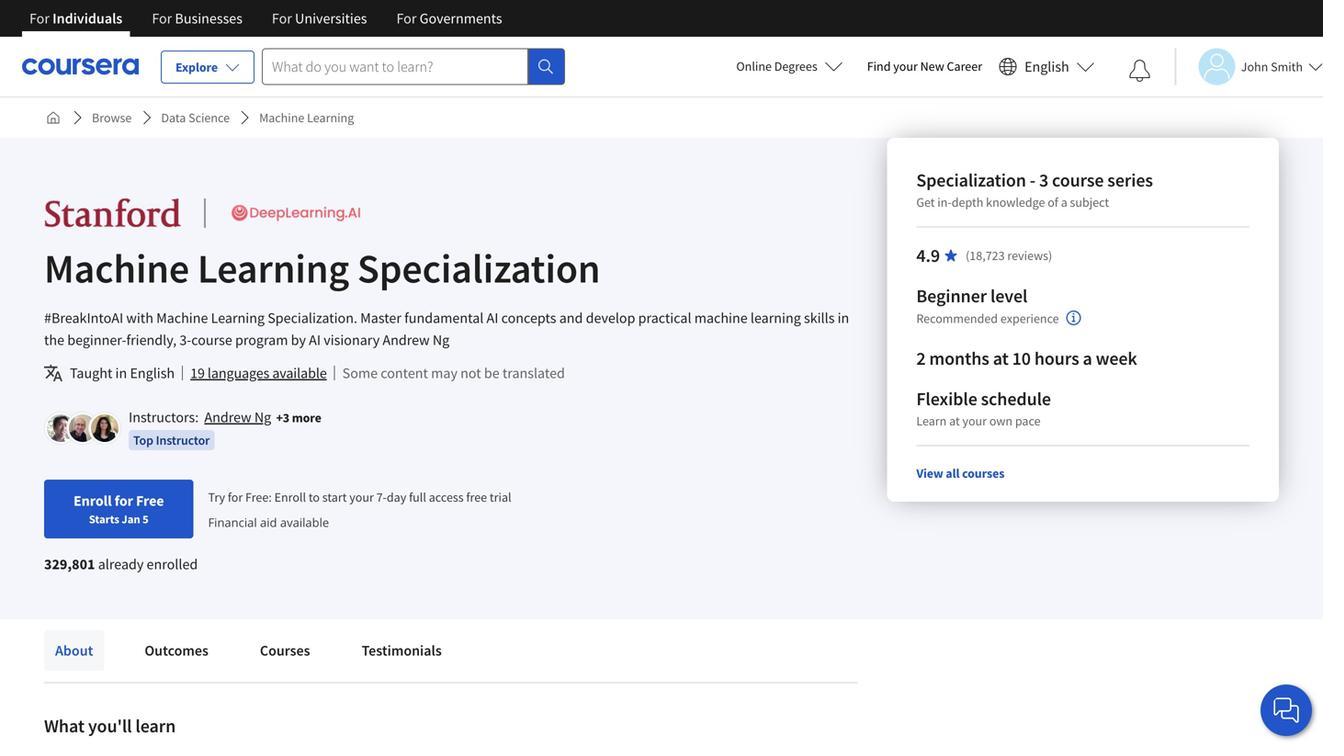 Task type: describe. For each thing, give the bounding box(es) containing it.
+3 more button
[[276, 408, 321, 427]]

courses
[[260, 641, 310, 660]]

0 vertical spatial ai
[[487, 309, 498, 327]]

available inside button
[[272, 364, 327, 382]]

businesses
[[175, 9, 243, 28]]

starts
[[89, 512, 119, 527]]

by
[[291, 331, 306, 349]]

of
[[1048, 194, 1059, 210]]

aid
[[260, 514, 277, 530]]

recommended experience
[[916, 310, 1059, 327]]

may
[[431, 364, 458, 382]]

#breakintoai with machine learning specialization. master fundamental ai concepts and develop practical machine learning skills in the beginner-friendly, 3-course program by ai visionary andrew ng
[[44, 309, 849, 349]]

testimonials
[[362, 641, 442, 660]]

3-
[[180, 331, 191, 349]]

languages
[[208, 364, 269, 382]]

5
[[142, 512, 149, 527]]

stanford university image
[[44, 197, 182, 230]]

data
[[161, 109, 186, 126]]

already
[[98, 555, 144, 573]]

visionary
[[324, 331, 380, 349]]

hours
[[1035, 347, 1079, 370]]

what
[[44, 714, 85, 737]]

1 vertical spatial english
[[130, 364, 175, 382]]

7-
[[376, 489, 387, 505]]

machine learning specialization
[[44, 243, 601, 294]]

free:
[[245, 489, 272, 505]]

for for enroll
[[115, 492, 133, 510]]

enroll inside try for free: enroll to start your 7-day full access free trial financial aid available
[[274, 489, 306, 505]]

outcomes link
[[134, 630, 220, 671]]

show notifications image
[[1129, 60, 1151, 82]]

2 months at 10 hours a week
[[916, 347, 1137, 370]]

0 horizontal spatial specialization
[[357, 243, 601, 294]]

flexible
[[916, 387, 978, 410]]

learning
[[751, 309, 801, 327]]

john smith
[[1241, 58, 1303, 75]]

top
[[133, 432, 153, 448]]

to
[[309, 489, 320, 505]]

with
[[126, 309, 153, 327]]

for for businesses
[[152, 9, 172, 28]]

machine learning
[[259, 109, 354, 126]]

more
[[292, 409, 321, 426]]

aarti bagul image
[[91, 414, 119, 442]]

browse
[[92, 109, 132, 126]]

for governments
[[397, 9, 502, 28]]

for for individuals
[[29, 9, 50, 28]]

instructors: andrew ng +3 more top instructor
[[129, 408, 321, 448]]

chat with us image
[[1272, 696, 1301, 725]]

taught
[[70, 364, 112, 382]]

try for free: enroll to start your 7-day full access free trial financial aid available
[[208, 489, 511, 530]]

2
[[916, 347, 926, 370]]

(18,723
[[966, 247, 1005, 264]]

andrew ng image
[[47, 414, 74, 442]]

learn
[[135, 714, 176, 737]]

4.9
[[916, 244, 940, 267]]

coursera image
[[22, 52, 139, 81]]

course inside #breakintoai with machine learning specialization. master fundamental ai concepts and develop practical machine learning skills in the beginner-friendly, 3-course program by ai visionary andrew ng
[[191, 331, 232, 349]]

beginner level
[[916, 284, 1028, 307]]

in inside #breakintoai with machine learning specialization. master fundamental ai concepts and develop practical machine learning skills in the beginner-friendly, 3-course program by ai visionary andrew ng
[[838, 309, 849, 327]]

be
[[484, 364, 500, 382]]

learning for machine learning specialization
[[197, 243, 349, 294]]

the
[[44, 331, 64, 349]]

enroll for free starts jan 5
[[74, 492, 164, 527]]

about
[[55, 641, 93, 660]]

fundamental
[[404, 309, 484, 327]]

english button
[[992, 37, 1103, 96]]

#breakintoai
[[44, 309, 123, 327]]

outcomes
[[145, 641, 209, 660]]

learning inside #breakintoai with machine learning specialization. master fundamental ai concepts and develop practical machine learning skills in the beginner-friendly, 3-course program by ai visionary andrew ng
[[211, 309, 265, 327]]

specialization inside specialization - 3 course series get in-depth knowledge of a subject
[[916, 169, 1026, 192]]

your inside try for free: enroll to start your 7-day full access free trial financial aid available
[[349, 489, 374, 505]]

series
[[1108, 169, 1153, 192]]

10
[[1012, 347, 1031, 370]]

browse link
[[85, 101, 139, 134]]

not
[[461, 364, 481, 382]]

specialization - 3 course series get in-depth knowledge of a subject
[[916, 169, 1153, 210]]

degrees
[[774, 58, 818, 74]]

ng inside instructors: andrew ng +3 more top instructor
[[254, 408, 271, 426]]

new
[[920, 58, 944, 74]]

flexible schedule learn at your own pace
[[916, 387, 1051, 429]]

online degrees button
[[722, 46, 858, 86]]

week
[[1096, 347, 1137, 370]]

information about difficulty level pre-requisites. image
[[1067, 311, 1081, 325]]

free
[[466, 489, 487, 505]]

level
[[991, 284, 1028, 307]]

universities
[[295, 9, 367, 28]]

free
[[136, 492, 164, 510]]

beginner
[[916, 284, 987, 307]]

pace
[[1015, 413, 1041, 429]]

own
[[990, 413, 1013, 429]]

for individuals
[[29, 9, 123, 28]]

start
[[322, 489, 347, 505]]

329,801
[[44, 555, 95, 573]]



Task type: vqa. For each thing, say whether or not it's contained in the screenshot.
master
yes



Task type: locate. For each thing, give the bounding box(es) containing it.
1 horizontal spatial specialization
[[916, 169, 1026, 192]]

1 horizontal spatial for
[[228, 489, 243, 505]]

1 horizontal spatial ai
[[487, 309, 498, 327]]

1 vertical spatial ng
[[254, 408, 271, 426]]

enroll up starts on the bottom left of the page
[[74, 492, 112, 510]]

0 horizontal spatial course
[[191, 331, 232, 349]]

home image
[[46, 110, 61, 125]]

for inside enroll for free starts jan 5
[[115, 492, 133, 510]]

0 horizontal spatial enroll
[[74, 492, 112, 510]]

experience
[[1001, 310, 1059, 327]]

try
[[208, 489, 225, 505]]

months
[[929, 347, 990, 370]]

english down friendly, at left top
[[130, 364, 175, 382]]

available down to
[[280, 514, 329, 530]]

0 horizontal spatial english
[[130, 364, 175, 382]]

in
[[838, 309, 849, 327], [115, 364, 127, 382]]

some
[[342, 364, 378, 382]]

4 for from the left
[[397, 9, 417, 28]]

0 horizontal spatial at
[[949, 413, 960, 429]]

1 horizontal spatial your
[[893, 58, 918, 74]]

a right "of"
[[1061, 194, 1068, 210]]

view all courses
[[916, 465, 1005, 482]]

subject
[[1070, 194, 1109, 210]]

skills
[[804, 309, 835, 327]]

19 languages available
[[190, 364, 327, 382]]

reviews)
[[1008, 247, 1052, 264]]

your inside the flexible schedule learn at your own pace
[[963, 413, 987, 429]]

0 vertical spatial english
[[1025, 57, 1069, 76]]

friendly,
[[126, 331, 177, 349]]

at inside the flexible schedule learn at your own pace
[[949, 413, 960, 429]]

2 for from the left
[[152, 9, 172, 28]]

find your new career link
[[858, 55, 992, 78]]

for for try
[[228, 489, 243, 505]]

0 vertical spatial available
[[272, 364, 327, 382]]

taught in english
[[70, 364, 175, 382]]

at
[[993, 347, 1009, 370], [949, 413, 960, 429]]

for for governments
[[397, 9, 417, 28]]

1 vertical spatial course
[[191, 331, 232, 349]]

courses
[[962, 465, 1005, 482]]

data science
[[161, 109, 230, 126]]

find your new career
[[867, 58, 982, 74]]

master
[[360, 309, 401, 327]]

1 vertical spatial machine
[[44, 243, 189, 294]]

in right taught
[[115, 364, 127, 382]]

enroll inside enroll for free starts jan 5
[[74, 492, 112, 510]]

for up what do you want to learn? text box
[[397, 9, 417, 28]]

individuals
[[52, 9, 123, 28]]

for right try
[[228, 489, 243, 505]]

john
[[1241, 58, 1268, 75]]

english inside 'button'
[[1025, 57, 1069, 76]]

for for universities
[[272, 9, 292, 28]]

0 vertical spatial machine
[[259, 109, 304, 126]]

full
[[409, 489, 426, 505]]

at left 10
[[993, 347, 1009, 370]]

some content may not be translated
[[342, 364, 565, 382]]

your left own
[[963, 413, 987, 429]]

machine right the science
[[259, 109, 304, 126]]

a inside specialization - 3 course series get in-depth knowledge of a subject
[[1061, 194, 1068, 210]]

1 vertical spatial andrew
[[204, 408, 251, 426]]

enrolled
[[147, 555, 198, 573]]

learning down what do you want to learn? text box
[[307, 109, 354, 126]]

1 horizontal spatial enroll
[[274, 489, 306, 505]]

find
[[867, 58, 891, 74]]

andrew down languages
[[204, 408, 251, 426]]

your
[[893, 58, 918, 74], [963, 413, 987, 429], [349, 489, 374, 505]]

1 horizontal spatial ng
[[433, 331, 450, 349]]

testimonials link
[[351, 630, 453, 671]]

for inside try for free: enroll to start your 7-day full access free trial financial aid available
[[228, 489, 243, 505]]

0 horizontal spatial for
[[115, 492, 133, 510]]

view all courses link
[[916, 465, 1005, 482]]

0 vertical spatial andrew
[[383, 331, 430, 349]]

english
[[1025, 57, 1069, 76], [130, 364, 175, 382]]

course up 19
[[191, 331, 232, 349]]

learning down deeplearning.ai image at top
[[197, 243, 349, 294]]

develop
[[586, 309, 635, 327]]

in right the skills
[[838, 309, 849, 327]]

1 vertical spatial in
[[115, 364, 127, 382]]

0 horizontal spatial ng
[[254, 408, 271, 426]]

1 horizontal spatial a
[[1083, 347, 1092, 370]]

0 vertical spatial learning
[[307, 109, 354, 126]]

for
[[29, 9, 50, 28], [152, 9, 172, 28], [272, 9, 292, 28], [397, 9, 417, 28]]

0 vertical spatial at
[[993, 347, 1009, 370]]

andrew inside #breakintoai with machine learning specialization. master fundamental ai concepts and develop practical machine learning skills in the beginner-friendly, 3-course program by ai visionary andrew ng
[[383, 331, 430, 349]]

enroll
[[274, 489, 306, 505], [74, 492, 112, 510]]

1 horizontal spatial andrew
[[383, 331, 430, 349]]

None search field
[[262, 48, 565, 85]]

all
[[946, 465, 960, 482]]

financial
[[208, 514, 257, 530]]

0 vertical spatial specialization
[[916, 169, 1026, 192]]

deeplearning.ai image
[[228, 197, 365, 230]]

machine learning link
[[252, 101, 361, 134]]

smith
[[1271, 58, 1303, 75]]

0 horizontal spatial andrew
[[204, 408, 251, 426]]

financial aid available button
[[208, 514, 329, 530]]

1 vertical spatial specialization
[[357, 243, 601, 294]]

specialization up fundamental
[[357, 243, 601, 294]]

ng left the +3
[[254, 408, 271, 426]]

0 vertical spatial course
[[1052, 169, 1104, 192]]

learn
[[916, 413, 947, 429]]

ng inside #breakintoai with machine learning specialization. master fundamental ai concepts and develop practical machine learning skills in the beginner-friendly, 3-course program by ai visionary andrew ng
[[433, 331, 450, 349]]

2 vertical spatial your
[[349, 489, 374, 505]]

machine up 3-
[[156, 309, 208, 327]]

depth
[[952, 194, 984, 210]]

for left the universities
[[272, 9, 292, 28]]

1 horizontal spatial in
[[838, 309, 849, 327]]

2 horizontal spatial your
[[963, 413, 987, 429]]

machine up with
[[44, 243, 189, 294]]

0 vertical spatial in
[[838, 309, 849, 327]]

machine
[[694, 309, 748, 327]]

trial
[[490, 489, 511, 505]]

concepts
[[501, 309, 556, 327]]

1 vertical spatial ai
[[309, 331, 321, 349]]

beginner-
[[67, 331, 126, 349]]

instructors:
[[129, 408, 199, 426]]

learning inside machine learning link
[[307, 109, 354, 126]]

available down by
[[272, 364, 327, 382]]

and
[[559, 309, 583, 327]]

1 vertical spatial at
[[949, 413, 960, 429]]

0 horizontal spatial ai
[[309, 331, 321, 349]]

ai
[[487, 309, 498, 327], [309, 331, 321, 349]]

specialization
[[916, 169, 1026, 192], [357, 243, 601, 294]]

329,801 already enrolled
[[44, 555, 198, 573]]

learning up program
[[211, 309, 265, 327]]

learning for machine learning
[[307, 109, 354, 126]]

available
[[272, 364, 327, 382], [280, 514, 329, 530]]

1 vertical spatial learning
[[197, 243, 349, 294]]

1 vertical spatial your
[[963, 413, 987, 429]]

online
[[736, 58, 772, 74]]

science
[[188, 109, 230, 126]]

get
[[916, 194, 935, 210]]

3
[[1039, 169, 1049, 192]]

1 horizontal spatial english
[[1025, 57, 1069, 76]]

available inside try for free: enroll to start your 7-day full access free trial financial aid available
[[280, 514, 329, 530]]

course up subject
[[1052, 169, 1104, 192]]

your right find
[[893, 58, 918, 74]]

your left 7- at the bottom
[[349, 489, 374, 505]]

ng down fundamental
[[433, 331, 450, 349]]

3 for from the left
[[272, 9, 292, 28]]

0 vertical spatial a
[[1061, 194, 1068, 210]]

you'll
[[88, 714, 132, 737]]

banner navigation
[[15, 0, 517, 37]]

machine for machine learning specialization
[[44, 243, 189, 294]]

19
[[190, 364, 205, 382]]

for businesses
[[152, 9, 243, 28]]

explore button
[[161, 51, 255, 84]]

ai right by
[[309, 331, 321, 349]]

1 horizontal spatial at
[[993, 347, 1009, 370]]

online degrees
[[736, 58, 818, 74]]

machine for machine learning
[[259, 109, 304, 126]]

0 vertical spatial your
[[893, 58, 918, 74]]

for left individuals
[[29, 9, 50, 28]]

for left businesses
[[152, 9, 172, 28]]

0 horizontal spatial your
[[349, 489, 374, 505]]

at right learn
[[949, 413, 960, 429]]

translated
[[503, 364, 565, 382]]

2 vertical spatial learning
[[211, 309, 265, 327]]

practical
[[638, 309, 692, 327]]

machine inside #breakintoai with machine learning specialization. master fundamental ai concepts and develop practical machine learning skills in the beginner-friendly, 3-course program by ai visionary andrew ng
[[156, 309, 208, 327]]

instructor
[[156, 432, 210, 448]]

for up jan
[[115, 492, 133, 510]]

0 horizontal spatial a
[[1061, 194, 1068, 210]]

2 vertical spatial machine
[[156, 309, 208, 327]]

knowledge
[[986, 194, 1045, 210]]

What do you want to learn? text field
[[262, 48, 528, 85]]

english right career at the right of the page
[[1025, 57, 1069, 76]]

+3
[[276, 409, 289, 426]]

course inside specialization - 3 course series get in-depth knowledge of a subject
[[1052, 169, 1104, 192]]

career
[[947, 58, 982, 74]]

19 languages available button
[[190, 362, 327, 384]]

access
[[429, 489, 464, 505]]

for universities
[[272, 9, 367, 28]]

1 vertical spatial a
[[1083, 347, 1092, 370]]

andrew inside instructors: andrew ng +3 more top instructor
[[204, 408, 251, 426]]

content
[[381, 364, 428, 382]]

1 vertical spatial available
[[280, 514, 329, 530]]

about link
[[44, 630, 104, 671]]

a left week
[[1083, 347, 1092, 370]]

ai left concepts
[[487, 309, 498, 327]]

andrew up content
[[383, 331, 430, 349]]

enroll left to
[[274, 489, 306, 505]]

0 vertical spatial ng
[[433, 331, 450, 349]]

geoff ladwig image
[[69, 414, 96, 442]]

specialization up depth
[[916, 169, 1026, 192]]

1 for from the left
[[29, 9, 50, 28]]

schedule
[[981, 387, 1051, 410]]

jan
[[122, 512, 140, 527]]

1 horizontal spatial course
[[1052, 169, 1104, 192]]

0 horizontal spatial in
[[115, 364, 127, 382]]

machine
[[259, 109, 304, 126], [44, 243, 189, 294], [156, 309, 208, 327]]



